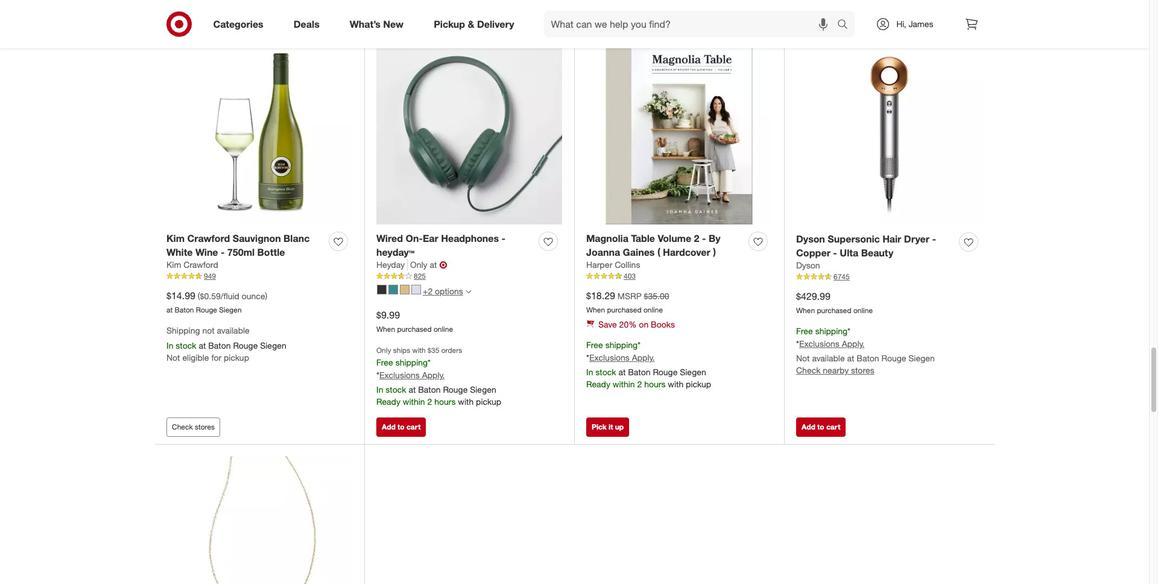 Task type: vqa. For each thing, say whether or not it's contained in the screenshot.
Pricing,
no



Task type: describe. For each thing, give the bounding box(es) containing it.
free inside 'only ships with $35 orders free shipping * * exclusions apply. in stock at  baton rouge siegen ready within 2 hours with pickup'
[[377, 357, 393, 368]]

by
[[709, 232, 721, 244]]

- for 2
[[702, 232, 706, 244]]

james
[[909, 19, 934, 29]]

rouge inside shipping not available in stock at  baton rouge siegen not eligible for pickup
[[233, 340, 258, 351]]

search button
[[832, 11, 861, 40]]

ships
[[393, 346, 411, 355]]

$35.00
[[644, 291, 670, 301]]

wired
[[377, 232, 403, 244]]

ounce
[[242, 291, 265, 301]]

harper collins link
[[587, 259, 641, 271]]

stock inside 'only ships with $35 orders free shipping * * exclusions apply. in stock at  baton rouge siegen ready within 2 hours with pickup'
[[386, 385, 407, 395]]

wired on-ear headphones - heyday™ link
[[377, 232, 534, 259]]

purchased inside $18.29 msrp $35.00 when purchased online
[[607, 306, 642, 315]]

dryer
[[905, 233, 930, 245]]

heyday only at ¬
[[377, 259, 447, 271]]

siegen inside $14.99 ( $0.59 /fluid ounce ) at baton rouge siegen
[[219, 306, 242, 315]]

¬
[[440, 259, 447, 271]]

only inside 'only ships with $35 orders free shipping * * exclusions apply. in stock at  baton rouge siegen ready within 2 hours with pickup'
[[377, 346, 391, 355]]

harper collins
[[587, 260, 641, 270]]

online inside $18.29 msrp $35.00 when purchased online
[[644, 306, 663, 315]]

ready inside 'free shipping * * exclusions apply. in stock at  baton rouge siegen ready within 2 hours with pickup'
[[587, 379, 611, 389]]

delivery
[[477, 18, 515, 30]]

$0.59
[[200, 291, 221, 301]]

at inside $14.99 ( $0.59 /fluid ounce ) at baton rouge siegen
[[167, 306, 173, 315]]

403
[[624, 272, 636, 281]]

hi, james
[[897, 19, 934, 29]]

options
[[435, 286, 463, 296]]

apply. for gaines
[[632, 352, 655, 363]]

books
[[651, 319, 675, 330]]

949 link
[[167, 271, 352, 282]]

) inside $14.99 ( $0.59 /fluid ounce ) at baton rouge siegen
[[265, 291, 268, 301]]

blanc
[[284, 232, 310, 244]]

hi,
[[897, 19, 907, 29]]

What can we help you find? suggestions appear below search field
[[544, 11, 841, 37]]

+2 options button
[[372, 282, 477, 301]]

all colors + 2 more colors element
[[466, 288, 471, 295]]

volume
[[658, 232, 692, 244]]

heyday link
[[377, 259, 408, 271]]

6745 link
[[797, 272, 983, 282]]

when for dyson supersonic hair dryer - copper - ulta beauty
[[797, 306, 815, 315]]

free shipping * * exclusions apply. in stock at  baton rouge siegen ready within 2 hours with pickup
[[587, 340, 712, 389]]

at inside free shipping * * exclusions apply. not available at baton rouge siegen check nearby stores
[[848, 353, 855, 363]]

magnolia table volume 2 - by joanna gaines ( hardcover )
[[587, 232, 721, 258]]

kim crawford
[[167, 260, 218, 270]]

baton inside 'free shipping * * exclusions apply. in stock at  baton rouge siegen ready within 2 hours with pickup'
[[628, 367, 651, 377]]

kim for kim crawford
[[167, 260, 181, 270]]

categories link
[[203, 11, 279, 37]]

not inside shipping not available in stock at  baton rouge siegen not eligible for pickup
[[167, 352, 180, 363]]

what's new link
[[340, 11, 419, 37]]

dyson for dyson
[[797, 260, 821, 271]]

in inside shipping not available in stock at  baton rouge siegen not eligible for pickup
[[167, 340, 173, 351]]

rouge inside $14.99 ( $0.59 /fluid ounce ) at baton rouge siegen
[[196, 306, 217, 315]]

free for dyson supersonic hair dryer - copper - ulta beauty
[[797, 326, 813, 336]]

beauty
[[862, 247, 894, 259]]

exclusions for joanna
[[590, 352, 630, 363]]

$14.99
[[167, 289, 196, 301]]

harper
[[587, 260, 613, 270]]

$429.99 when purchased online
[[797, 290, 873, 315]]

baton inside shipping not available in stock at  baton rouge siegen not eligible for pickup
[[208, 340, 231, 351]]

only ships with $35 orders free shipping * * exclusions apply. in stock at  baton rouge siegen ready within 2 hours with pickup
[[377, 346, 502, 407]]

6745
[[834, 272, 850, 281]]

sauvignon
[[233, 232, 281, 244]]

categories
[[213, 18, 264, 30]]

check nearby stores button
[[797, 365, 875, 377]]

pickup inside 'free shipping * * exclusions apply. in stock at  baton rouge siegen ready within 2 hours with pickup'
[[686, 379, 712, 389]]

baton inside $14.99 ( $0.59 /fluid ounce ) at baton rouge siegen
[[175, 306, 194, 315]]

stock inside 'free shipping * * exclusions apply. in stock at  baton rouge siegen ready within 2 hours with pickup'
[[596, 367, 617, 377]]

825 link
[[377, 271, 563, 282]]

hardcover
[[663, 246, 711, 258]]

heyday™
[[377, 246, 415, 258]]

online for dyson supersonic hair dryer - copper - ulta beauty
[[854, 306, 873, 315]]

- for dryer
[[933, 233, 937, 245]]

$18.29 msrp $35.00 when purchased online
[[587, 289, 670, 315]]

only inside the heyday only at ¬
[[410, 260, 428, 270]]

free shipping * * exclusions apply. not available at baton rouge siegen check nearby stores
[[797, 326, 935, 375]]

siegen inside shipping not available in stock at  baton rouge siegen not eligible for pickup
[[260, 340, 287, 351]]

for
[[211, 352, 222, 363]]

dyson supersonic hair dryer - copper - ulta beauty link
[[797, 232, 955, 260]]

bottle
[[257, 246, 285, 258]]

pick it up button
[[587, 417, 630, 437]]

pickup & delivery
[[434, 18, 515, 30]]

shipping inside 'only ships with $35 orders free shipping * * exclusions apply. in stock at  baton rouge siegen ready within 2 hours with pickup'
[[396, 357, 428, 368]]

joanna
[[587, 246, 621, 258]]

soft purple image
[[412, 285, 421, 295]]

pickup
[[434, 18, 465, 30]]

copper
[[797, 247, 831, 259]]

825
[[414, 272, 426, 281]]

stock inside shipping not available in stock at  baton rouge siegen not eligible for pickup
[[176, 340, 196, 351]]

eligible
[[183, 352, 209, 363]]

headphones
[[441, 232, 499, 244]]

new
[[383, 18, 404, 30]]

dyson supersonic hair dryer - copper - ulta beauty
[[797, 233, 937, 259]]

exclusions inside 'only ships with $35 orders free shipping * * exclusions apply. in stock at  baton rouge siegen ready within 2 hours with pickup'
[[380, 370, 420, 380]]

kim for kim crawford sauvignon blanc white wine - 750ml bottle
[[167, 232, 185, 244]]

$18.29
[[587, 289, 616, 301]]

$35
[[428, 346, 440, 355]]

pickup & delivery link
[[424, 11, 530, 37]]

on
[[639, 319, 649, 330]]

magnolia table volume 2 - by joanna gaines ( hardcover ) link
[[587, 232, 744, 259]]

when inside $18.29 msrp $35.00 when purchased online
[[587, 306, 605, 315]]

deals
[[294, 18, 320, 30]]

shipping not available in stock at  baton rouge siegen not eligible for pickup
[[167, 325, 287, 363]]

available inside shipping not available in stock at  baton rouge siegen not eligible for pickup
[[217, 325, 250, 336]]

deals link
[[283, 11, 335, 37]]

$429.99
[[797, 290, 831, 302]]

in inside 'free shipping * * exclusions apply. in stock at  baton rouge siegen ready within 2 hours with pickup'
[[587, 367, 594, 377]]

check inside button
[[172, 422, 193, 431]]

exclusions apply. button for joanna
[[590, 352, 655, 364]]

dyson for dyson supersonic hair dryer - copper - ulta beauty
[[797, 233, 826, 245]]

magnolia table volume 2 - by joanna gaines ( hardcover ) image
[[587, 39, 773, 225]]

online for wired on-ear headphones - heyday™
[[434, 325, 453, 334]]



Task type: locate. For each thing, give the bounding box(es) containing it.
2 dyson from the top
[[797, 260, 821, 271]]

only left ships
[[377, 346, 391, 355]]

baton inside free shipping * * exclusions apply. not available at baton rouge siegen check nearby stores
[[857, 353, 880, 363]]

2 vertical spatial shipping
[[396, 357, 428, 368]]

gaines
[[623, 246, 655, 258]]

1 horizontal spatial stores
[[852, 365, 875, 375]]

1 vertical spatial apply.
[[632, 352, 655, 363]]

- inside wired on-ear headphones - heyday™
[[502, 232, 506, 244]]

dyson link
[[797, 260, 821, 272]]

free down $429.99 on the right
[[797, 326, 813, 336]]

0 vertical spatial apply.
[[842, 339, 865, 349]]

dyson inside dyson supersonic hair dryer - copper - ulta beauty
[[797, 233, 826, 245]]

purchased up 20%
[[607, 306, 642, 315]]

1 vertical spatial in
[[587, 367, 594, 377]]

0 horizontal spatial 2
[[428, 397, 432, 407]]

ulta
[[840, 247, 859, 259]]

kim down white
[[167, 260, 181, 270]]

only up 825
[[410, 260, 428, 270]]

rouge inside free shipping * * exclusions apply. not available at baton rouge siegen check nearby stores
[[882, 353, 907, 363]]

all colors + 2 more colors image
[[466, 289, 471, 294]]

within inside 'free shipping * * exclusions apply. in stock at  baton rouge siegen ready within 2 hours with pickup'
[[613, 379, 635, 389]]

1 vertical spatial free
[[587, 340, 603, 350]]

1 vertical spatial (
[[198, 291, 200, 301]]

0 horizontal spatial hours
[[435, 397, 456, 407]]

0 horizontal spatial not
[[167, 352, 180, 363]]

0 horizontal spatial free
[[377, 357, 393, 368]]

hours
[[645, 379, 666, 389], [435, 397, 456, 407]]

orders
[[442, 346, 463, 355]]

2 vertical spatial apply.
[[422, 370, 445, 380]]

when inside $429.99 when purchased online
[[797, 306, 815, 315]]

0 vertical spatial exclusions apply. button
[[800, 338, 865, 350]]

apply. inside 'free shipping * * exclusions apply. in stock at  baton rouge siegen ready within 2 hours with pickup'
[[632, 352, 655, 363]]

kim inside kim crawford sauvignon blanc white wine - 750ml bottle
[[167, 232, 185, 244]]

wine
[[196, 246, 218, 258]]

- for headphones
[[502, 232, 506, 244]]

purchased for dyson supersonic hair dryer - copper - ulta beauty
[[817, 306, 852, 315]]

0 vertical spatial free
[[797, 326, 813, 336]]

apply. inside free shipping * * exclusions apply. not available at baton rouge siegen check nearby stores
[[842, 339, 865, 349]]

at left ¬
[[430, 260, 437, 270]]

2 vertical spatial pickup
[[476, 397, 502, 407]]

baton down $35
[[418, 385, 441, 395]]

-
[[502, 232, 506, 244], [702, 232, 706, 244], [933, 233, 937, 245], [221, 246, 225, 258], [834, 247, 838, 259]]

available
[[217, 325, 250, 336], [813, 353, 845, 363]]

at down ships
[[409, 385, 416, 395]]

stock
[[176, 340, 196, 351], [596, 367, 617, 377], [386, 385, 407, 395]]

baton up 'for'
[[208, 340, 231, 351]]

1 horizontal spatial shipping
[[606, 340, 638, 350]]

within inside 'only ships with $35 orders free shipping * * exclusions apply. in stock at  baton rouge siegen ready within 2 hours with pickup'
[[403, 397, 425, 407]]

baton
[[175, 306, 194, 315], [208, 340, 231, 351], [857, 353, 880, 363], [628, 367, 651, 377], [418, 385, 441, 395]]

apply. down $35
[[422, 370, 445, 380]]

shipping
[[167, 325, 200, 336]]

$9.99 when purchased online
[[377, 309, 453, 334]]

949
[[204, 272, 216, 281]]

baton inside 'only ships with $35 orders free shipping * * exclusions apply. in stock at  baton rouge siegen ready within 2 hours with pickup'
[[418, 385, 441, 395]]

1 vertical spatial available
[[813, 353, 845, 363]]

crawford for kim crawford sauvignon blanc white wine - 750ml bottle
[[187, 232, 230, 244]]

1 vertical spatial ready
[[377, 397, 401, 407]]

1 vertical spatial stores
[[195, 422, 215, 431]]

2 inside 'only ships with $35 orders free shipping * * exclusions apply. in stock at  baton rouge siegen ready within 2 hours with pickup'
[[428, 397, 432, 407]]

hours down orders
[[435, 397, 456, 407]]

dyson supersonic hair dryer - copper - ulta beauty image
[[797, 39, 983, 225], [797, 39, 983, 225]]

crawford
[[187, 232, 230, 244], [184, 260, 218, 270]]

baton down save 20% on books
[[628, 367, 651, 377]]

1 horizontal spatial hours
[[645, 379, 666, 389]]

within down ships
[[403, 397, 425, 407]]

crawford inside kim crawford sauvignon blanc white wine - 750ml bottle
[[187, 232, 230, 244]]

0 horizontal spatial with
[[413, 346, 426, 355]]

- right headphones
[[502, 232, 506, 244]]

1 horizontal spatial exclusions apply. button
[[590, 352, 655, 364]]

not inside free shipping * * exclusions apply. not available at baton rouge siegen check nearby stores
[[797, 353, 810, 363]]

online up free shipping * * exclusions apply. not available at baton rouge siegen check nearby stores in the bottom right of the page
[[854, 306, 873, 315]]

apply. for ulta
[[842, 339, 865, 349]]

0 vertical spatial crawford
[[187, 232, 230, 244]]

&
[[468, 18, 475, 30]]

apply.
[[842, 339, 865, 349], [632, 352, 655, 363], [422, 370, 445, 380]]

1 horizontal spatial free
[[587, 340, 603, 350]]

pickup
[[224, 352, 249, 363], [686, 379, 712, 389], [476, 397, 502, 407]]

0 horizontal spatial when
[[377, 325, 395, 334]]

2 vertical spatial in
[[377, 385, 384, 395]]

2 vertical spatial with
[[458, 397, 474, 407]]

exclusions inside 'free shipping * * exclusions apply. in stock at  baton rouge siegen ready within 2 hours with pickup'
[[590, 352, 630, 363]]

2 horizontal spatial stock
[[596, 367, 617, 377]]

when down $9.99
[[377, 325, 395, 334]]

free for magnolia table volume 2 - by joanna gaines ( hardcover )
[[587, 340, 603, 350]]

$14.99 ( $0.59 /fluid ounce ) at baton rouge siegen
[[167, 289, 268, 315]]

0 vertical spatial only
[[410, 260, 428, 270]]

0 vertical spatial shipping
[[816, 326, 848, 336]]

at inside 'only ships with $35 orders free shipping * * exclusions apply. in stock at  baton rouge siegen ready within 2 hours with pickup'
[[409, 385, 416, 395]]

free
[[797, 326, 813, 336], [587, 340, 603, 350], [377, 357, 393, 368]]

1 vertical spatial with
[[668, 379, 684, 389]]

0 vertical spatial within
[[613, 379, 635, 389]]

1 horizontal spatial online
[[644, 306, 663, 315]]

2 horizontal spatial apply.
[[842, 339, 865, 349]]

2 inside the magnolia table volume 2 - by joanna gaines ( hardcover )
[[694, 232, 700, 244]]

1 horizontal spatial in
[[377, 385, 384, 395]]

shipping down 20%
[[606, 340, 638, 350]]

exclusions apply. button down ships
[[380, 369, 445, 382]]

crawford down wine
[[184, 260, 218, 270]]

- right wine
[[221, 246, 225, 258]]

0 horizontal spatial apply.
[[422, 370, 445, 380]]

supersonic
[[828, 233, 880, 245]]

0 vertical spatial ready
[[587, 379, 611, 389]]

shipping inside 'free shipping * * exclusions apply. in stock at  baton rouge siegen ready within 2 hours with pickup'
[[606, 340, 638, 350]]

) down "by"
[[713, 246, 716, 258]]

0 vertical spatial (
[[658, 246, 661, 258]]

magnolia
[[587, 232, 629, 244]]

- inside the magnolia table volume 2 - by joanna gaines ( hardcover )
[[702, 232, 706, 244]]

search
[[832, 19, 861, 31]]

dyson down copper
[[797, 260, 821, 271]]

purchased for wired on-ear headphones - heyday™
[[397, 325, 432, 334]]

1 horizontal spatial available
[[813, 353, 845, 363]]

not
[[202, 325, 215, 336]]

save 20% on books
[[599, 319, 675, 330]]

kim crawford sauvignon blanc white wine - 750ml bottle
[[167, 232, 310, 258]]

0 horizontal spatial (
[[198, 291, 200, 301]]

at inside 'free shipping * * exclusions apply. in stock at  baton rouge siegen ready within 2 hours with pickup'
[[619, 367, 626, 377]]

what's
[[350, 18, 381, 30]]

rouge inside 'only ships with $35 orders free shipping * * exclusions apply. in stock at  baton rouge siegen ready within 2 hours with pickup'
[[443, 385, 468, 395]]

check stores button
[[167, 417, 220, 437]]

1 kim from the top
[[167, 232, 185, 244]]

when
[[587, 306, 605, 315], [797, 306, 815, 315], [377, 325, 395, 334]]

hours down books
[[645, 379, 666, 389]]

/fluid
[[221, 291, 240, 301]]

apply. inside 'only ships with $35 orders free shipping * * exclusions apply. in stock at  baton rouge siegen ready within 2 hours with pickup'
[[422, 370, 445, 380]]

hair
[[883, 233, 902, 245]]

0 horizontal spatial within
[[403, 397, 425, 407]]

0 vertical spatial in
[[167, 340, 173, 351]]

0 horizontal spatial pickup
[[224, 352, 249, 363]]

1 vertical spatial within
[[403, 397, 425, 407]]

online down $35.00
[[644, 306, 663, 315]]

free inside 'free shipping * * exclusions apply. in stock at  baton rouge siegen ready within 2 hours with pickup'
[[587, 340, 603, 350]]

0 vertical spatial stock
[[176, 340, 196, 351]]

pick
[[592, 422, 607, 431]]

when for wired on-ear headphones - heyday™
[[377, 325, 395, 334]]

1 horizontal spatial purchased
[[607, 306, 642, 315]]

+2
[[423, 286, 433, 296]]

pickup inside 'only ships with $35 orders free shipping * * exclusions apply. in stock at  baton rouge siegen ready within 2 hours with pickup'
[[476, 397, 502, 407]]

pickup inside shipping not available in stock at  baton rouge siegen not eligible for pickup
[[224, 352, 249, 363]]

1 horizontal spatial ready
[[587, 379, 611, 389]]

at inside shipping not available in stock at  baton rouge siegen not eligible for pickup
[[199, 340, 206, 351]]

exclusions apply. button for -
[[800, 338, 865, 350]]

exclusions down ships
[[380, 370, 420, 380]]

at down $14.99
[[167, 306, 173, 315]]

+2 options
[[423, 286, 463, 296]]

shipping
[[816, 326, 848, 336], [606, 340, 638, 350], [396, 357, 428, 368]]

up
[[615, 422, 624, 431]]

0 horizontal spatial stores
[[195, 422, 215, 431]]

purchased
[[607, 306, 642, 315], [817, 306, 852, 315], [397, 325, 432, 334]]

1 vertical spatial dyson
[[797, 260, 821, 271]]

kim crawford sauvignon blanc white wine - 750ml bottle image
[[167, 39, 352, 225], [167, 39, 352, 225]]

)
[[713, 246, 716, 258], [265, 291, 268, 301]]

1 vertical spatial only
[[377, 346, 391, 355]]

2 horizontal spatial when
[[797, 306, 815, 315]]

hours inside 'only ships with $35 orders free shipping * * exclusions apply. in stock at  baton rouge siegen ready within 2 hours with pickup'
[[435, 397, 456, 407]]

1 vertical spatial hours
[[435, 397, 456, 407]]

exclusions for -
[[800, 339, 840, 349]]

ready up pick
[[587, 379, 611, 389]]

apply. up nearby
[[842, 339, 865, 349]]

kim up white
[[167, 232, 185, 244]]

( inside the magnolia table volume 2 - by joanna gaines ( hardcover )
[[658, 246, 661, 258]]

1 vertical spatial )
[[265, 291, 268, 301]]

exclusions apply. button down 20%
[[590, 352, 655, 364]]

within
[[613, 379, 635, 389], [403, 397, 425, 407]]

ready
[[587, 379, 611, 389], [377, 397, 401, 407]]

0 vertical spatial hours
[[645, 379, 666, 389]]

1 horizontal spatial check
[[797, 365, 821, 375]]

shipping down $429.99 when purchased online
[[816, 326, 848, 336]]

2 vertical spatial 2
[[428, 397, 432, 407]]

2 horizontal spatial exclusions apply. button
[[800, 338, 865, 350]]

1 vertical spatial exclusions apply. button
[[590, 352, 655, 364]]

1 horizontal spatial )
[[713, 246, 716, 258]]

online
[[644, 306, 663, 315], [854, 306, 873, 315], [434, 325, 453, 334]]

in
[[167, 340, 173, 351], [587, 367, 594, 377], [377, 385, 384, 395]]

exclusions inside free shipping * * exclusions apply. not available at baton rouge siegen check nearby stores
[[800, 339, 840, 349]]

pick it up
[[592, 422, 624, 431]]

0 horizontal spatial )
[[265, 291, 268, 301]]

wired on-ear headphones - heyday™
[[377, 232, 506, 258]]

kendra scott eva pendant necklace image
[[167, 456, 352, 584], [167, 456, 352, 584]]

rouge inside 'free shipping * * exclusions apply. in stock at  baton rouge siegen ready within 2 hours with pickup'
[[653, 367, 678, 377]]

siegen inside 'only ships with $35 orders free shipping * * exclusions apply. in stock at  baton rouge siegen ready within 2 hours with pickup'
[[470, 385, 497, 395]]

2 vertical spatial stock
[[386, 385, 407, 395]]

ear
[[423, 232, 439, 244]]

stores inside free shipping * * exclusions apply. not available at baton rouge siegen check nearby stores
[[852, 365, 875, 375]]

403 link
[[587, 271, 773, 282]]

0 horizontal spatial exclusions
[[380, 370, 420, 380]]

2 horizontal spatial purchased
[[817, 306, 852, 315]]

0 horizontal spatial online
[[434, 325, 453, 334]]

2 kim from the top
[[167, 260, 181, 270]]

2 horizontal spatial exclusions
[[800, 339, 840, 349]]

0 vertical spatial with
[[413, 346, 426, 355]]

- left ulta
[[834, 247, 838, 259]]

1 horizontal spatial (
[[658, 246, 661, 258]]

1 vertical spatial stock
[[596, 367, 617, 377]]

1 horizontal spatial not
[[797, 353, 810, 363]]

1 vertical spatial exclusions
[[590, 352, 630, 363]]

with inside 'free shipping * * exclusions apply. in stock at  baton rouge siegen ready within 2 hours with pickup'
[[668, 379, 684, 389]]

shipping for -
[[816, 326, 848, 336]]

0 horizontal spatial available
[[217, 325, 250, 336]]

baton down $14.99
[[175, 306, 194, 315]]

- inside kim crawford sauvignon blanc white wine - 750ml bottle
[[221, 246, 225, 258]]

add
[[172, 5, 186, 14], [592, 5, 606, 14], [802, 5, 816, 14], [382, 422, 396, 431], [802, 422, 816, 431]]

at up nearby
[[848, 353, 855, 363]]

0 horizontal spatial ready
[[377, 397, 401, 407]]

table
[[631, 232, 655, 244]]

yellow image
[[400, 285, 410, 295]]

kim crawford sauvignon blanc white wine - 750ml bottle link
[[167, 232, 324, 259]]

) inside the magnolia table volume 2 - by joanna gaines ( hardcover )
[[713, 246, 716, 258]]

not up check nearby stores button
[[797, 353, 810, 363]]

0 horizontal spatial exclusions apply. button
[[380, 369, 445, 382]]

online up orders
[[434, 325, 453, 334]]

to
[[188, 5, 195, 14], [608, 5, 615, 14], [818, 5, 825, 14], [398, 422, 405, 431], [818, 422, 825, 431]]

heyday
[[377, 260, 405, 270]]

shipping inside free shipping * * exclusions apply. not available at baton rouge siegen check nearby stores
[[816, 326, 848, 336]]

1 vertical spatial 2
[[638, 379, 642, 389]]

what's new
[[350, 18, 404, 30]]

stock down shipping
[[176, 340, 196, 351]]

( right $14.99
[[198, 291, 200, 301]]

750ml
[[228, 246, 255, 258]]

within up up
[[613, 379, 635, 389]]

0 vertical spatial kim
[[167, 232, 185, 244]]

0 horizontal spatial shipping
[[396, 357, 428, 368]]

1 horizontal spatial within
[[613, 379, 635, 389]]

add to cart
[[172, 5, 211, 14], [592, 5, 631, 14], [802, 5, 841, 14], [382, 422, 421, 431], [802, 422, 841, 431]]

( inside $14.99 ( $0.59 /fluid ounce ) at baton rouge siegen
[[198, 291, 200, 301]]

at down 20%
[[619, 367, 626, 377]]

stock down save
[[596, 367, 617, 377]]

stock down ships
[[386, 385, 407, 395]]

free down save
[[587, 340, 603, 350]]

free down $9.99
[[377, 357, 393, 368]]

shipping down ships
[[396, 357, 428, 368]]

ready down ships
[[377, 397, 401, 407]]

exclusions down save
[[590, 352, 630, 363]]

0 vertical spatial )
[[713, 246, 716, 258]]

0 vertical spatial available
[[217, 325, 250, 336]]

blue image
[[389, 285, 398, 295]]

ready inside 'only ships with $35 orders free shipping * * exclusions apply. in stock at  baton rouge siegen ready within 2 hours with pickup'
[[377, 397, 401, 407]]

exclusions apply. button up nearby
[[800, 338, 865, 350]]

0 vertical spatial check
[[797, 365, 821, 375]]

$9.99
[[377, 309, 400, 321]]

free inside free shipping * * exclusions apply. not available at baton rouge siegen check nearby stores
[[797, 326, 813, 336]]

on-
[[406, 232, 423, 244]]

(
[[658, 246, 661, 258], [198, 291, 200, 301]]

purchased inside $429.99 when purchased online
[[817, 306, 852, 315]]

with
[[413, 346, 426, 355], [668, 379, 684, 389], [458, 397, 474, 407]]

hours inside 'free shipping * * exclusions apply. in stock at  baton rouge siegen ready within 2 hours with pickup'
[[645, 379, 666, 389]]

at up eligible
[[199, 340, 206, 351]]

available inside free shipping * * exclusions apply. not available at baton rouge siegen check nearby stores
[[813, 353, 845, 363]]

2 horizontal spatial 2
[[694, 232, 700, 244]]

0 vertical spatial pickup
[[224, 352, 249, 363]]

exclusions up check nearby stores button
[[800, 339, 840, 349]]

msrp
[[618, 291, 642, 301]]

siegen inside 'free shipping * * exclusions apply. in stock at  baton rouge siegen ready within 2 hours with pickup'
[[680, 367, 707, 377]]

when down the $18.29
[[587, 306, 605, 315]]

check
[[797, 365, 821, 375], [172, 422, 193, 431]]

1 horizontal spatial with
[[458, 397, 474, 407]]

black image
[[377, 285, 387, 295]]

0 horizontal spatial purchased
[[397, 325, 432, 334]]

2
[[694, 232, 700, 244], [638, 379, 642, 389], [428, 397, 432, 407]]

available right "not"
[[217, 325, 250, 336]]

2 vertical spatial exclusions apply. button
[[380, 369, 445, 382]]

siegen inside free shipping * * exclusions apply. not available at baton rouge siegen check nearby stores
[[909, 353, 935, 363]]

1 horizontal spatial exclusions
[[590, 352, 630, 363]]

0 vertical spatial dyson
[[797, 233, 826, 245]]

save
[[599, 319, 617, 330]]

not left eligible
[[167, 352, 180, 363]]

0 horizontal spatial only
[[377, 346, 391, 355]]

siegen
[[219, 306, 242, 315], [260, 340, 287, 351], [909, 353, 935, 363], [680, 367, 707, 377], [470, 385, 497, 395]]

when inside $9.99 when purchased online
[[377, 325, 395, 334]]

baton up check nearby stores button
[[857, 353, 880, 363]]

online inside $429.99 when purchased online
[[854, 306, 873, 315]]

20%
[[620, 319, 637, 330]]

check stores
[[172, 422, 215, 431]]

2 inside 'free shipping * * exclusions apply. in stock at  baton rouge siegen ready within 2 hours with pickup'
[[638, 379, 642, 389]]

purchased down $429.99 on the right
[[817, 306, 852, 315]]

available up check nearby stores button
[[813, 353, 845, 363]]

purchased up ships
[[397, 325, 432, 334]]

nearby
[[823, 365, 849, 375]]

white
[[167, 246, 193, 258]]

wired on-ear headphones - heyday™ image
[[377, 39, 563, 225], [377, 39, 563, 225]]

shipping for joanna
[[606, 340, 638, 350]]

1 vertical spatial shipping
[[606, 340, 638, 350]]

only
[[410, 260, 428, 270], [377, 346, 391, 355]]

2 horizontal spatial with
[[668, 379, 684, 389]]

crawford up wine
[[187, 232, 230, 244]]

- left "by"
[[702, 232, 706, 244]]

kim
[[167, 232, 185, 244], [167, 260, 181, 270]]

when down $429.99 on the right
[[797, 306, 815, 315]]

( right gaines
[[658, 246, 661, 258]]

1 dyson from the top
[[797, 233, 826, 245]]

purchased inside $9.99 when purchased online
[[397, 325, 432, 334]]

add to cart button
[[167, 0, 216, 19], [587, 0, 636, 19], [797, 0, 846, 19], [377, 417, 426, 437], [797, 417, 846, 437]]

1 vertical spatial crawford
[[184, 260, 218, 270]]

1 horizontal spatial when
[[587, 306, 605, 315]]

- right "dryer"
[[933, 233, 937, 245]]

collins
[[615, 260, 641, 270]]

check inside free shipping * * exclusions apply. not available at baton rouge siegen check nearby stores
[[797, 365, 821, 375]]

crawford for kim crawford
[[184, 260, 218, 270]]

dyson up copper
[[797, 233, 826, 245]]

) down 949 link
[[265, 291, 268, 301]]

1 vertical spatial check
[[172, 422, 193, 431]]

in inside 'only ships with $35 orders free shipping * * exclusions apply. in stock at  baton rouge siegen ready within 2 hours with pickup'
[[377, 385, 384, 395]]

not
[[167, 352, 180, 363], [797, 353, 810, 363]]

at inside the heyday only at ¬
[[430, 260, 437, 270]]

0 horizontal spatial check
[[172, 422, 193, 431]]

2 vertical spatial exclusions
[[380, 370, 420, 380]]

1 horizontal spatial pickup
[[476, 397, 502, 407]]

*
[[848, 326, 851, 336], [797, 339, 800, 349], [638, 340, 641, 350], [587, 352, 590, 363], [428, 357, 431, 368], [377, 370, 380, 380]]

1 horizontal spatial only
[[410, 260, 428, 270]]

apply. down on
[[632, 352, 655, 363]]

stores inside button
[[195, 422, 215, 431]]

0 horizontal spatial in
[[167, 340, 173, 351]]

1 horizontal spatial 2
[[638, 379, 642, 389]]

online inside $9.99 when purchased online
[[434, 325, 453, 334]]

0 horizontal spatial stock
[[176, 340, 196, 351]]



